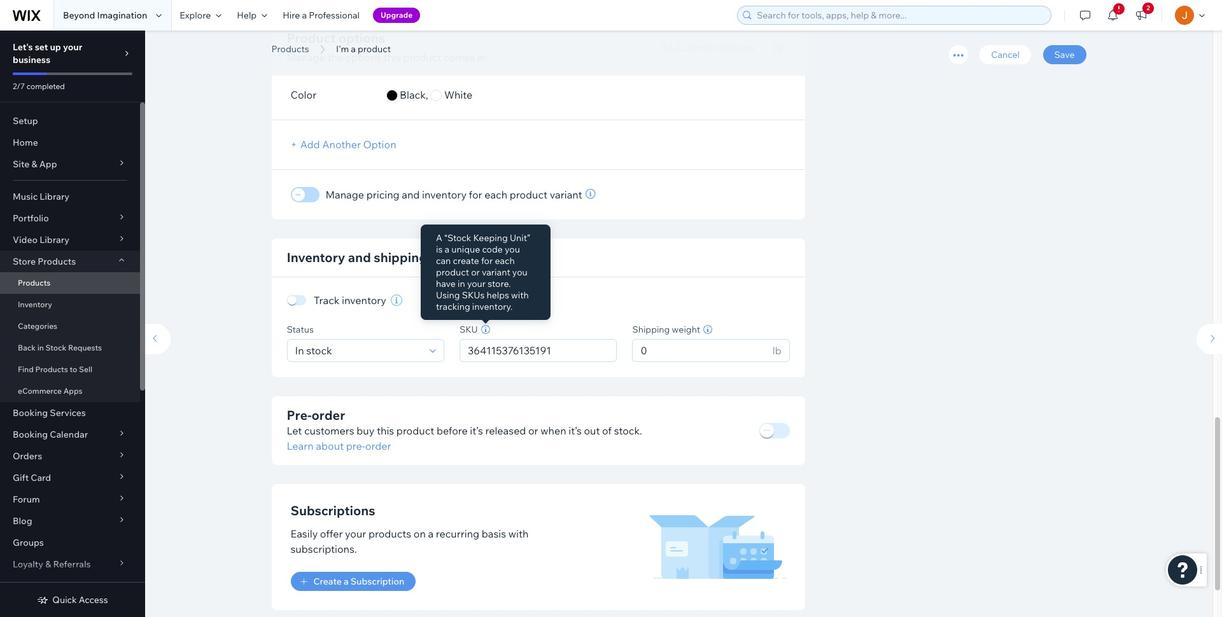 Task type: vqa. For each thing, say whether or not it's contained in the screenshot.
27
no



Task type: describe. For each thing, give the bounding box(es) containing it.
store
[[13, 256, 36, 267]]

imagination
[[97, 10, 147, 21]]

1 vertical spatial you
[[513, 267, 528, 278]]

on
[[414, 528, 426, 541]]

find products to sell
[[18, 365, 92, 374]]

products link inside sidebar element
[[0, 273, 140, 294]]

access
[[79, 595, 108, 606]]

a left the
[[310, 27, 323, 56]]

explore
[[180, 10, 211, 21]]

with inside a "stock keeping unit" is a unique code you can create for each product or variant you have in your store. using skus helps with tracking inventory.
[[511, 290, 529, 301]]

0 vertical spatial you
[[505, 244, 520, 255]]

requests
[[68, 343, 102, 353]]

save button
[[1044, 45, 1087, 64]]

products up ecommerce apps
[[35, 365, 68, 374]]

shipping
[[633, 324, 670, 336]]

this for options
[[384, 51, 401, 64]]

forum button
[[0, 489, 140, 511]]

2 it's from the left
[[569, 425, 582, 438]]

track
[[314, 294, 340, 307]]

booking calendar
[[13, 429, 88, 441]]

a inside create a subscription button
[[344, 576, 349, 588]]

library for video library
[[40, 234, 69, 246]]

let
[[287, 425, 302, 438]]

a inside the easily offer your products on a recurring basis with subscriptions.
[[428, 528, 434, 541]]

1 vertical spatial manage
[[326, 188, 364, 201]]

hire a professional
[[283, 10, 360, 21]]

help button
[[229, 0, 275, 31]]

unit"
[[510, 232, 531, 244]]

products link inside i'm a product 'form'
[[265, 43, 316, 55]]

home
[[13, 137, 38, 148]]

each inside i'm a product 'form'
[[485, 188, 508, 201]]

variant inside i'm a product 'form'
[[550, 188, 583, 201]]

buy
[[357, 425, 375, 438]]

booking for booking calendar
[[13, 429, 48, 441]]

add another option button
[[291, 133, 412, 156]]

categories link
[[0, 316, 140, 338]]

product
[[287, 30, 336, 46]]

library for music library
[[40, 191, 70, 203]]

shipping weight
[[633, 324, 701, 336]]

site & app button
[[0, 153, 140, 175]]

& for site
[[31, 159, 37, 170]]

for inside i'm a product 'form'
[[469, 188, 483, 201]]

calendar
[[50, 429, 88, 441]]

easily
[[291, 528, 318, 541]]

2 button
[[1128, 0, 1156, 31]]

in.
[[478, 51, 489, 64]]

connect images button
[[655, 36, 762, 59]]

home link
[[0, 132, 140, 153]]

apps
[[64, 387, 82, 396]]

1 horizontal spatial and
[[402, 188, 420, 201]]

inventory for inventory and shipping
[[287, 250, 345, 266]]

quick
[[52, 595, 77, 606]]

link images image
[[662, 42, 675, 52]]

point of sale link
[[0, 576, 140, 597]]

store.
[[488, 278, 511, 290]]

hire a professional link
[[275, 0, 367, 31]]

2/7
[[13, 82, 25, 91]]

let's set up your business
[[13, 41, 82, 66]]

professional
[[309, 10, 360, 21]]

store products
[[13, 256, 76, 267]]

pre-
[[346, 440, 365, 453]]

forum
[[13, 494, 40, 506]]

business
[[13, 54, 50, 66]]

for inside a "stock keeping unit" is a unique code you can create for each product or variant you have in your store. using skus helps with tracking inventory.
[[481, 255, 493, 267]]

products inside i'm a product 'form'
[[272, 43, 309, 55]]

this for order
[[377, 425, 394, 438]]

before
[[437, 425, 468, 438]]

orders
[[13, 451, 42, 462]]

1 horizontal spatial inventory
[[422, 188, 467, 201]]

hire
[[283, 10, 300, 21]]

ecommerce
[[18, 387, 62, 396]]

a right the
[[351, 43, 356, 55]]

referrals
[[53, 559, 91, 571]]

the
[[328, 51, 344, 64]]

Search for tools, apps, help & more... field
[[753, 6, 1048, 24]]

white
[[444, 89, 473, 102]]

booking services
[[13, 408, 86, 419]]

stock
[[46, 343, 66, 353]]

gift card button
[[0, 467, 140, 489]]

point
[[13, 581, 35, 592]]

loyalty & referrals
[[13, 559, 91, 571]]

a "stock keeping unit" is a unique code you can create for each product or variant you have in your store. using skus helps with tracking inventory.
[[436, 232, 531, 313]]

portfolio
[[13, 213, 49, 224]]

about
[[316, 440, 344, 453]]

color
[[291, 89, 317, 102]]

services
[[50, 408, 86, 419]]

sidebar element
[[0, 31, 145, 618]]

a inside a "stock keeping unit" is a unique code you can create for each product or variant you have in your store. using skus helps with tracking inventory.
[[445, 244, 450, 255]]

point of sale
[[13, 581, 65, 592]]

save
[[1055, 49, 1075, 61]]

is
[[436, 244, 443, 255]]

2/7 completed
[[13, 82, 65, 91]]

0.0 number field
[[637, 340, 769, 362]]

products down the store in the top left of the page
[[18, 278, 51, 288]]

booking services link
[[0, 403, 140, 424]]

skus
[[462, 290, 485, 301]]

tracking
[[436, 301, 470, 313]]

inventory for inventory
[[18, 300, 52, 310]]

ecommerce apps
[[18, 387, 82, 396]]

0 vertical spatial options
[[339, 30, 385, 46]]

inventory and shipping
[[287, 250, 427, 266]]

create
[[314, 576, 342, 588]]

0 horizontal spatial i'm
[[272, 27, 305, 56]]

with inside the easily offer your products on a recurring basis with subscriptions.
[[509, 528, 529, 541]]

upgrade
[[381, 10, 413, 20]]

i'm a product form
[[139, 0, 1223, 618]]

0 vertical spatial order
[[312, 408, 345, 424]]

back in stock requests link
[[0, 338, 140, 359]]

when
[[541, 425, 567, 438]]

can
[[436, 255, 451, 267]]

1 horizontal spatial order
[[365, 440, 391, 453]]

in inside a "stock keeping unit" is a unique code you can create for each product or variant you have in your store. using skus helps with tracking inventory.
[[458, 278, 465, 290]]

ecommerce apps link
[[0, 381, 140, 403]]

quick access
[[52, 595, 108, 606]]

site
[[13, 159, 29, 170]]

images
[[720, 41, 755, 53]]



Task type: locate. For each thing, give the bounding box(es) containing it.
0 horizontal spatial inventory
[[18, 300, 52, 310]]

completed
[[27, 82, 65, 91]]

it's right 'before'
[[470, 425, 483, 438]]

this right the buy
[[377, 425, 394, 438]]

& right site
[[31, 159, 37, 170]]

products link down store products
[[0, 273, 140, 294]]

with right 'basis'
[[509, 528, 529, 541]]

0 vertical spatial with
[[511, 290, 529, 301]]

groups link
[[0, 532, 140, 554]]

product options manage the options this product comes in.
[[287, 30, 489, 64]]

inventory inside i'm a product 'form'
[[287, 250, 345, 266]]

groups
[[13, 538, 44, 549]]

manage inside 'product options manage the options this product comes in.'
[[287, 51, 325, 64]]

pre-order let customers buy this product before it's released or when it's out of stock. learn about pre-order
[[287, 408, 643, 453]]

using
[[436, 290, 460, 301]]

beyond imagination
[[63, 10, 147, 21]]

0 horizontal spatial order
[[312, 408, 345, 424]]

booking inside booking services link
[[13, 408, 48, 419]]

1 vertical spatial with
[[509, 528, 529, 541]]

recurring
[[436, 528, 480, 541]]

or inside a "stock keeping unit" is a unique code you can create for each product or variant you have in your store. using skus helps with tracking inventory.
[[471, 267, 480, 278]]

app
[[39, 159, 57, 170]]

None field
[[291, 340, 426, 362], [464, 340, 613, 362], [291, 340, 426, 362], [464, 340, 613, 362]]

weight
[[672, 324, 701, 336]]

1 horizontal spatial in
[[458, 278, 465, 290]]

another
[[322, 138, 361, 151]]

this inside pre-order let customers buy this product before it's released or when it's out of stock. learn about pre-order
[[377, 425, 394, 438]]

options right the
[[346, 51, 382, 64]]

shipping
[[374, 250, 427, 266]]

1 vertical spatial and
[[348, 250, 371, 266]]

a
[[436, 232, 443, 244]]

library inside dropdown button
[[40, 234, 69, 246]]

this
[[384, 51, 401, 64], [377, 425, 394, 438]]

cancel
[[992, 49, 1020, 61]]

0 horizontal spatial and
[[348, 250, 371, 266]]

0 horizontal spatial in
[[37, 343, 44, 353]]

,
[[426, 89, 428, 102]]

1 vertical spatial booking
[[13, 429, 48, 441]]

inventory inside sidebar element
[[18, 300, 52, 310]]

options up the
[[339, 30, 385, 46]]

0 vertical spatial inventory
[[422, 188, 467, 201]]

0 vertical spatial of
[[603, 425, 612, 438]]

booking inside booking calendar dropdown button
[[13, 429, 48, 441]]

1 vertical spatial for
[[481, 255, 493, 267]]

sell
[[79, 365, 92, 374]]

of right out
[[603, 425, 612, 438]]

1 horizontal spatial i'm
[[336, 43, 349, 55]]

a right create at the left
[[344, 576, 349, 588]]

comes
[[444, 51, 475, 64]]

0 horizontal spatial products link
[[0, 273, 140, 294]]

and right the 'pricing'
[[402, 188, 420, 201]]

0 horizontal spatial your
[[63, 41, 82, 53]]

1 vertical spatial order
[[365, 440, 391, 453]]

0 horizontal spatial &
[[31, 159, 37, 170]]

products
[[272, 43, 309, 55], [38, 256, 76, 267], [18, 278, 51, 288], [35, 365, 68, 374]]

0 horizontal spatial it's
[[470, 425, 483, 438]]

your right offer at the left bottom
[[345, 528, 366, 541]]

0 vertical spatial booking
[[13, 408, 48, 419]]

1 vertical spatial in
[[37, 343, 44, 353]]

setup link
[[0, 110, 140, 132]]

your
[[63, 41, 82, 53], [467, 278, 486, 290], [345, 528, 366, 541]]

status
[[287, 324, 314, 336]]

add another option
[[300, 138, 397, 151]]

quick access button
[[37, 595, 108, 606]]

1 vertical spatial inventory
[[18, 300, 52, 310]]

code
[[482, 244, 503, 255]]

0 vertical spatial each
[[485, 188, 508, 201]]

basis
[[482, 528, 506, 541]]

upgrade button
[[373, 8, 420, 23]]

products down hire
[[272, 43, 309, 55]]

booking down 'ecommerce'
[[13, 408, 48, 419]]

product inside 'product options manage the options this product comes in.'
[[404, 51, 441, 64]]

in right the have
[[458, 278, 465, 290]]

booking calendar button
[[0, 424, 140, 446]]

i'm
[[272, 27, 305, 56], [336, 43, 349, 55]]

for right "create"
[[481, 255, 493, 267]]

create a subscription button
[[291, 573, 416, 592]]

product up unit"
[[510, 188, 548, 201]]

create
[[453, 255, 479, 267]]

1 horizontal spatial inventory
[[287, 250, 345, 266]]

or inside pre-order let customers buy this product before it's released or when it's out of stock. learn about pre-order
[[529, 425, 539, 438]]

your right up
[[63, 41, 82, 53]]

your inside the easily offer your products on a recurring basis with subscriptions.
[[345, 528, 366, 541]]

each
[[485, 188, 508, 201], [495, 255, 515, 267]]

each up store.
[[495, 255, 515, 267]]

help
[[237, 10, 257, 21]]

products down video library dropdown button
[[38, 256, 76, 267]]

library up portfolio popup button
[[40, 191, 70, 203]]

1 it's from the left
[[470, 425, 483, 438]]

0 horizontal spatial variant
[[482, 267, 511, 278]]

customers
[[304, 425, 355, 438]]

i'm down hire
[[272, 27, 305, 56]]

products link down hire
[[265, 43, 316, 55]]

i'm right product
[[336, 43, 349, 55]]

a right 'on'
[[428, 528, 434, 541]]

inventory up categories
[[18, 300, 52, 310]]

1 vertical spatial this
[[377, 425, 394, 438]]

& right loyalty
[[45, 559, 51, 571]]

0 horizontal spatial inventory
[[342, 294, 387, 307]]

0 vertical spatial this
[[384, 51, 401, 64]]

your inside a "stock keeping unit" is a unique code you can create for each product or variant you have in your store. using skus helps with tracking inventory.
[[467, 278, 486, 290]]

music library link
[[0, 186, 140, 208]]

card
[[31, 473, 51, 484]]

add
[[300, 138, 320, 151]]

inventory up "track"
[[287, 250, 345, 266]]

inventory up a
[[422, 188, 467, 201]]

product left comes
[[404, 51, 441, 64]]

set
[[35, 41, 48, 53]]

0 vertical spatial manage
[[287, 51, 325, 64]]

up
[[50, 41, 61, 53]]

out
[[584, 425, 600, 438]]

booking up orders
[[13, 429, 48, 441]]

this inside 'product options manage the options this product comes in.'
[[384, 51, 401, 64]]

products inside dropdown button
[[38, 256, 76, 267]]

of left sale
[[37, 581, 45, 592]]

manage left the 'pricing'
[[326, 188, 364, 201]]

find
[[18, 365, 34, 374]]

option
[[363, 138, 397, 151]]

in right back
[[37, 343, 44, 353]]

1 horizontal spatial products link
[[265, 43, 316, 55]]

connect
[[677, 41, 718, 53]]

learn about pre-order link
[[287, 439, 391, 454]]

order down the buy
[[365, 440, 391, 453]]

& inside 'dropdown button'
[[45, 559, 51, 571]]

1 vertical spatial library
[[40, 234, 69, 246]]

0 horizontal spatial of
[[37, 581, 45, 592]]

for up keeping
[[469, 188, 483, 201]]

1 library from the top
[[40, 191, 70, 203]]

product right the
[[358, 43, 391, 55]]

categories
[[18, 322, 57, 331]]

booking for booking services
[[13, 408, 48, 419]]

2 booking from the top
[[13, 429, 48, 441]]

find products to sell link
[[0, 359, 140, 381]]

pre-
[[287, 408, 312, 424]]

1 horizontal spatial your
[[345, 528, 366, 541]]

booking
[[13, 408, 48, 419], [13, 429, 48, 441]]

0 vertical spatial inventory
[[287, 250, 345, 266]]

0 vertical spatial variant
[[550, 188, 583, 201]]

0 vertical spatial or
[[471, 267, 480, 278]]

you right code
[[505, 244, 520, 255]]

gift card
[[13, 473, 51, 484]]

your inside let's set up your business
[[63, 41, 82, 53]]

& for loyalty
[[45, 559, 51, 571]]

and
[[402, 188, 420, 201], [348, 250, 371, 266]]

in inside back in stock requests link
[[37, 343, 44, 353]]

products
[[369, 528, 412, 541]]

a right is
[[445, 244, 450, 255]]

1 horizontal spatial or
[[529, 425, 539, 438]]

product up using
[[436, 267, 469, 278]]

2 vertical spatial your
[[345, 528, 366, 541]]

variant inside a "stock keeping unit" is a unique code you can create for each product or variant you have in your store. using skus helps with tracking inventory.
[[482, 267, 511, 278]]

1 vertical spatial your
[[467, 278, 486, 290]]

1 vertical spatial products link
[[0, 273, 140, 294]]

1 horizontal spatial it's
[[569, 425, 582, 438]]

product inside a "stock keeping unit" is a unique code you can create for each product or variant you have in your store. using skus helps with tracking inventory.
[[436, 267, 469, 278]]

0 vertical spatial your
[[63, 41, 82, 53]]

0 vertical spatial and
[[402, 188, 420, 201]]

info tooltip image
[[586, 189, 596, 199]]

1 vertical spatial or
[[529, 425, 539, 438]]

product down upgrade button
[[328, 27, 416, 56]]

1 vertical spatial of
[[37, 581, 45, 592]]

1 vertical spatial inventory
[[342, 294, 387, 307]]

blog button
[[0, 511, 140, 532]]

a right hire
[[302, 10, 307, 21]]

variant left info tooltip icon in the top of the page
[[550, 188, 583, 201]]

of inside sidebar element
[[37, 581, 45, 592]]

sale
[[47, 581, 65, 592]]

and left shipping
[[348, 250, 371, 266]]

this down upgrade button
[[384, 51, 401, 64]]

music
[[13, 191, 38, 203]]

variant up helps
[[482, 267, 511, 278]]

video library
[[13, 234, 69, 246]]

video library button
[[0, 229, 140, 251]]

with right helps
[[511, 290, 529, 301]]

2 horizontal spatial your
[[467, 278, 486, 290]]

each inside a "stock keeping unit" is a unique code you can create for each product or variant you have in your store. using skus helps with tracking inventory.
[[495, 255, 515, 267]]

library
[[40, 191, 70, 203], [40, 234, 69, 246]]

options
[[339, 30, 385, 46], [346, 51, 382, 64]]

you
[[505, 244, 520, 255], [513, 267, 528, 278]]

in
[[458, 278, 465, 290], [37, 343, 44, 353]]

0 vertical spatial library
[[40, 191, 70, 203]]

1 booking from the top
[[13, 408, 48, 419]]

0 vertical spatial for
[[469, 188, 483, 201]]

or left the when at the bottom left of page
[[529, 425, 539, 438]]

1 vertical spatial variant
[[482, 267, 511, 278]]

product left 'before'
[[397, 425, 435, 438]]

of inside pre-order let customers buy this product before it's released or when it's out of stock. learn about pre-order
[[603, 425, 612, 438]]

1 horizontal spatial variant
[[550, 188, 583, 201]]

you right store.
[[513, 267, 528, 278]]

each up keeping
[[485, 188, 508, 201]]

1 vertical spatial each
[[495, 255, 515, 267]]

1 horizontal spatial &
[[45, 559, 51, 571]]

product
[[328, 27, 416, 56], [358, 43, 391, 55], [404, 51, 441, 64], [510, 188, 548, 201], [436, 267, 469, 278], [397, 425, 435, 438]]

inventory
[[422, 188, 467, 201], [342, 294, 387, 307]]

or up the skus
[[471, 267, 480, 278]]

let's
[[13, 41, 33, 53]]

1 horizontal spatial of
[[603, 425, 612, 438]]

library up store products
[[40, 234, 69, 246]]

& inside "popup button"
[[31, 159, 37, 170]]

stock.
[[614, 425, 643, 438]]

1 vertical spatial options
[[346, 51, 382, 64]]

order up the customers
[[312, 408, 345, 424]]

a inside hire a professional link
[[302, 10, 307, 21]]

1 vertical spatial &
[[45, 559, 51, 571]]

0 vertical spatial in
[[458, 278, 465, 290]]

your left store.
[[467, 278, 486, 290]]

sku
[[460, 324, 478, 336]]

it's left out
[[569, 425, 582, 438]]

0 vertical spatial products link
[[265, 43, 316, 55]]

it's
[[470, 425, 483, 438], [569, 425, 582, 438]]

orders button
[[0, 446, 140, 467]]

a
[[302, 10, 307, 21], [310, 27, 323, 56], [351, 43, 356, 55], [445, 244, 450, 255], [428, 528, 434, 541], [344, 576, 349, 588]]

first time_stores_subsciptions and reccuring orders_calender and box copy image
[[650, 516, 786, 580]]

setup
[[13, 115, 38, 127]]

loyalty
[[13, 559, 43, 571]]

gift
[[13, 473, 29, 484]]

0 horizontal spatial or
[[471, 267, 480, 278]]

2 library from the top
[[40, 234, 69, 246]]

connect images
[[677, 41, 755, 53]]

product inside pre-order let customers buy this product before it's released or when it's out of stock. learn about pre-order
[[397, 425, 435, 438]]

learn
[[287, 440, 314, 453]]

0 vertical spatial &
[[31, 159, 37, 170]]

portfolio button
[[0, 208, 140, 229]]

inventory right "track"
[[342, 294, 387, 307]]

manage down product
[[287, 51, 325, 64]]



